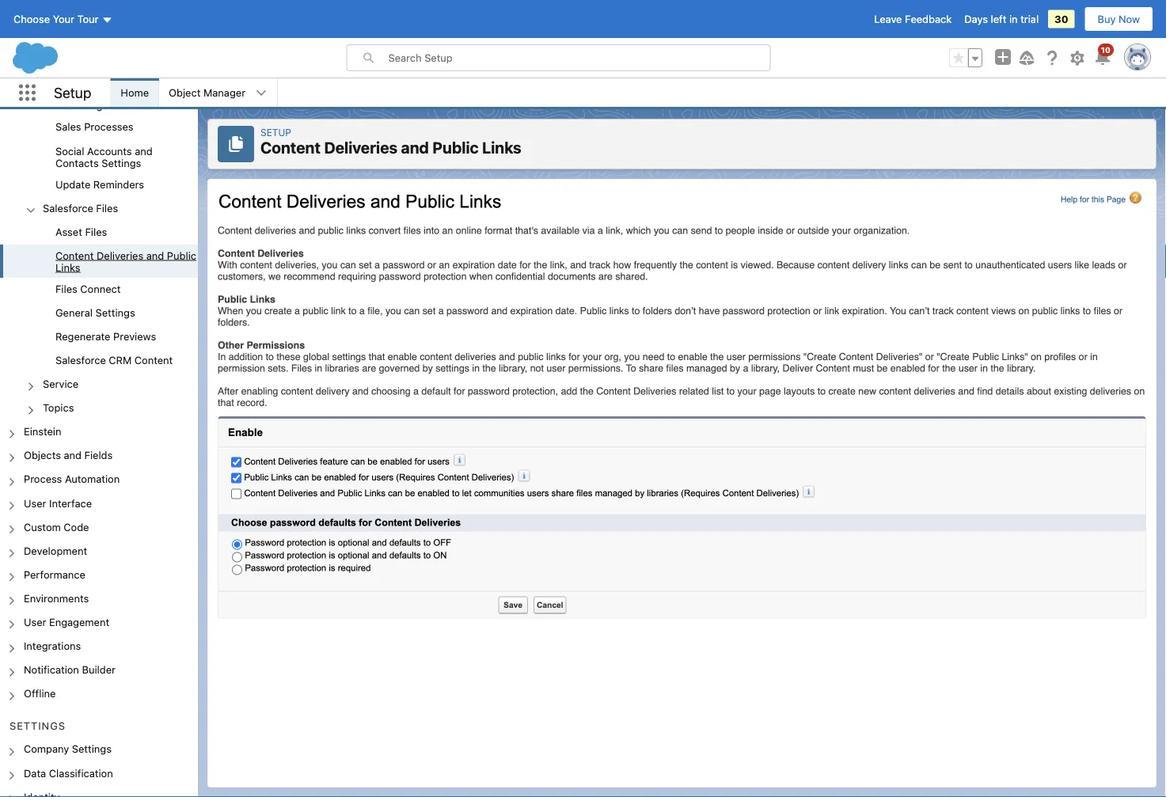 Task type: vqa. For each thing, say whether or not it's contained in the screenshot.
Manage Connected Apps link
no



Task type: locate. For each thing, give the bounding box(es) containing it.
2 vertical spatial content
[[135, 354, 173, 366]]

0 horizontal spatial setup
[[54, 84, 91, 101]]

engagement down environments link
[[49, 616, 109, 628]]

setup
[[54, 84, 91, 101], [261, 127, 291, 138]]

choose your tour button
[[13, 6, 114, 32]]

2 vertical spatial files
[[55, 283, 77, 295]]

user up integrations
[[24, 616, 46, 628]]

1 vertical spatial content
[[55, 250, 94, 261]]

deliveries
[[324, 138, 398, 157], [97, 250, 144, 261]]

content down setup link
[[261, 138, 321, 157]]

regenerate
[[55, 330, 110, 342]]

group
[[0, 0, 198, 421], [0, 0, 198, 197], [950, 48, 983, 67], [0, 221, 198, 373]]

interface
[[49, 497, 92, 509]]

1 vertical spatial files
[[85, 226, 107, 238]]

settings inside group
[[96, 307, 135, 318]]

1 vertical spatial deliveries
[[97, 250, 144, 261]]

object manager link
[[159, 78, 255, 107]]

1 horizontal spatial setup
[[261, 127, 291, 138]]

engagement inside sales engagement settings
[[97, 88, 157, 100]]

30
[[1055, 13, 1069, 25]]

offline
[[24, 688, 56, 700]]

automation
[[65, 473, 120, 485]]

0 vertical spatial links
[[482, 138, 522, 157]]

process automation
[[24, 473, 120, 485]]

1 horizontal spatial content
[[135, 354, 173, 366]]

regenerate previews
[[55, 330, 156, 342]]

and
[[401, 138, 429, 157], [135, 145, 153, 157], [146, 250, 164, 261], [64, 450, 82, 461]]

objects and fields
[[24, 450, 113, 461]]

content down previews at the left of the page
[[135, 354, 173, 366]]

social accounts and contacts settings
[[55, 145, 153, 169]]

user
[[24, 497, 46, 509], [24, 616, 46, 628]]

process automation link
[[24, 473, 120, 488]]

contacts
[[55, 157, 99, 169]]

tour
[[77, 13, 99, 25]]

0 vertical spatial engagement
[[97, 88, 157, 100]]

2 horizontal spatial content
[[261, 138, 321, 157]]

setup for setup
[[54, 84, 91, 101]]

1 horizontal spatial public
[[433, 138, 479, 157]]

code
[[64, 521, 89, 533]]

0 vertical spatial deliveries
[[324, 138, 398, 157]]

2 user from the top
[[24, 616, 46, 628]]

objects and fields link
[[24, 450, 113, 464]]

engagement up 'processes' at the top left of the page
[[97, 88, 157, 100]]

0 horizontal spatial content
[[55, 250, 94, 261]]

links
[[482, 138, 522, 157], [55, 261, 80, 273]]

public inside setup content deliveries and public links
[[433, 138, 479, 157]]

1 vertical spatial salesforce
[[55, 354, 106, 366]]

home
[[121, 87, 149, 99]]

asset
[[55, 226, 82, 238]]

left
[[991, 13, 1007, 25]]

salesforce down 'regenerate'
[[55, 354, 106, 366]]

files for salesforce files
[[96, 202, 118, 214]]

files for asset files
[[85, 226, 107, 238]]

engagement
[[97, 88, 157, 100], [49, 616, 109, 628]]

user interface
[[24, 497, 92, 509]]

choose
[[13, 13, 50, 25]]

1 vertical spatial engagement
[[49, 616, 109, 628]]

social accounts and contacts settings link
[[55, 145, 198, 169]]

offline link
[[24, 688, 56, 702]]

user engagement link
[[24, 616, 109, 631]]

settings
[[68, 100, 108, 111], [102, 157, 141, 169], [96, 307, 135, 318], [10, 720, 66, 732], [72, 743, 112, 755]]

settings inside social accounts and contacts settings
[[102, 157, 141, 169]]

0 vertical spatial user
[[24, 497, 46, 509]]

deliveries inside setup content deliveries and public links
[[324, 138, 398, 157]]

manager
[[204, 87, 246, 99]]

update
[[55, 178, 91, 190]]

10 button
[[1094, 44, 1114, 67]]

setup content deliveries and public links
[[261, 127, 522, 157]]

salesforce up 'asset'
[[43, 202, 93, 214]]

content deliveries and public links link
[[55, 250, 198, 273]]

settings up 'reminders' at the left of the page
[[102, 157, 141, 169]]

0 horizontal spatial links
[[55, 261, 80, 273]]

salesforce files tree item
[[0, 197, 198, 373]]

salesforce
[[43, 202, 93, 214], [55, 354, 106, 366]]

service
[[43, 378, 79, 390]]

1 vertical spatial links
[[55, 261, 80, 273]]

links inside setup content deliveries and public links
[[482, 138, 522, 157]]

content down asset files link on the top left of page
[[55, 250, 94, 261]]

0 horizontal spatial deliveries
[[97, 250, 144, 261]]

0 vertical spatial setup
[[54, 84, 91, 101]]

performance link
[[24, 569, 85, 583]]

Search Setup text field
[[388, 45, 770, 70]]

settings up 'regenerate previews'
[[96, 307, 135, 318]]

leave
[[875, 13, 903, 25]]

files down update reminders link
[[96, 202, 118, 214]]

general settings
[[55, 307, 135, 318]]

settings up "classification"
[[72, 743, 112, 755]]

buy
[[1098, 13, 1116, 25]]

sales
[[68, 88, 94, 100], [55, 121, 81, 133]]

data
[[24, 767, 46, 779]]

1 user from the top
[[24, 497, 46, 509]]

einstein
[[24, 426, 61, 438]]

files
[[96, 202, 118, 214], [85, 226, 107, 238], [55, 283, 77, 295]]

settings up sales processes
[[68, 100, 108, 111]]

1 vertical spatial user
[[24, 616, 46, 628]]

0 vertical spatial files
[[96, 202, 118, 214]]

1 vertical spatial sales
[[55, 121, 81, 133]]

custom code
[[24, 521, 89, 533]]

1 horizontal spatial deliveries
[[324, 138, 398, 157]]

sales up sales processes
[[68, 88, 94, 100]]

0 vertical spatial sales
[[68, 88, 94, 100]]

files up general
[[55, 283, 77, 295]]

crm
[[109, 354, 132, 366]]

notification
[[24, 664, 79, 676]]

and inside content deliveries and public links
[[146, 250, 164, 261]]

public
[[433, 138, 479, 157], [167, 250, 196, 261]]

setup inside setup content deliveries and public links
[[261, 127, 291, 138]]

user up custom
[[24, 497, 46, 509]]

0 vertical spatial public
[[433, 138, 479, 157]]

files right 'asset'
[[85, 226, 107, 238]]

sales inside sales engagement settings
[[68, 88, 94, 100]]

0 vertical spatial salesforce
[[43, 202, 93, 214]]

sales for sales engagement settings
[[68, 88, 94, 100]]

notification builder link
[[24, 664, 116, 678]]

salesforce files link
[[43, 202, 118, 216]]

content
[[261, 138, 321, 157], [55, 250, 94, 261], [135, 354, 173, 366]]

environments link
[[24, 592, 89, 607]]

10
[[1102, 45, 1111, 54]]

0 horizontal spatial public
[[167, 250, 196, 261]]

sales up social
[[55, 121, 81, 133]]

public inside content deliveries and public links
[[167, 250, 196, 261]]

1 vertical spatial setup
[[261, 127, 291, 138]]

settings inside sales engagement settings
[[68, 100, 108, 111]]

and inside objects and fields link
[[64, 450, 82, 461]]

data classification
[[24, 767, 113, 779]]

company settings link
[[24, 743, 112, 758]]

custom code link
[[24, 521, 89, 535]]

0 vertical spatial content
[[261, 138, 321, 157]]

days left in trial
[[965, 13, 1039, 25]]

process
[[24, 473, 62, 485]]

asset files
[[55, 226, 107, 238]]

1 horizontal spatial links
[[482, 138, 522, 157]]

1 vertical spatial public
[[167, 250, 196, 261]]

regenerate previews link
[[55, 330, 156, 345]]



Task type: describe. For each thing, give the bounding box(es) containing it.
sales engagement settings
[[68, 88, 157, 111]]

trial
[[1021, 13, 1039, 25]]

leave feedback
[[875, 13, 952, 25]]

classification
[[49, 767, 113, 779]]

accounts
[[87, 145, 132, 157]]

topics
[[43, 402, 74, 414]]

reminders
[[93, 178, 144, 190]]

content inside content deliveries and public links
[[55, 250, 94, 261]]

custom
[[24, 521, 61, 533]]

sales processes
[[55, 121, 134, 133]]

update reminders
[[55, 178, 144, 190]]

integrations
[[24, 640, 81, 652]]

content deliveries and public links
[[55, 250, 196, 273]]

links inside content deliveries and public links
[[55, 261, 80, 273]]

leave feedback link
[[875, 13, 952, 25]]

in
[[1010, 13, 1018, 25]]

engagement for sales engagement settings
[[97, 88, 157, 100]]

now
[[1119, 13, 1141, 25]]

environments
[[24, 592, 89, 604]]

performance
[[24, 569, 85, 581]]

object
[[169, 87, 201, 99]]

sales processes link
[[55, 121, 134, 135]]

and inside setup content deliveries and public links
[[401, 138, 429, 157]]

previews
[[113, 330, 156, 342]]

development
[[24, 545, 87, 557]]

engagement for user engagement
[[49, 616, 109, 628]]

salesforce crm content
[[55, 354, 173, 366]]

notification builder
[[24, 664, 116, 676]]

buy now
[[1098, 13, 1141, 25]]

user for user engagement
[[24, 616, 46, 628]]

setup for setup content deliveries and public links
[[261, 127, 291, 138]]

feedback
[[905, 13, 952, 25]]

buy now button
[[1085, 6, 1154, 32]]

data classification link
[[24, 767, 113, 782]]

salesforce for salesforce crm content
[[55, 354, 106, 366]]

builder
[[82, 664, 116, 676]]

objects
[[24, 450, 61, 461]]

days
[[965, 13, 988, 25]]

deliveries inside content deliveries and public links
[[97, 250, 144, 261]]

files connect link
[[55, 283, 121, 297]]

topics link
[[43, 402, 74, 416]]

user interface link
[[24, 497, 92, 512]]

einstein link
[[24, 426, 61, 440]]

and inside social accounts and contacts settings
[[135, 145, 153, 157]]

group containing asset files
[[0, 221, 198, 373]]

content deliveries and public links tree item
[[0, 245, 198, 278]]

sales engagement settings link
[[68, 88, 198, 111]]

update reminders link
[[55, 178, 144, 192]]

salesforce files
[[43, 202, 118, 214]]

general settings link
[[55, 307, 135, 321]]

object manager
[[169, 87, 246, 99]]

salesforce for salesforce files
[[43, 202, 93, 214]]

connect
[[80, 283, 121, 295]]

asset files link
[[55, 226, 107, 240]]

development link
[[24, 545, 87, 559]]

content inside setup content deliveries and public links
[[261, 138, 321, 157]]

service link
[[43, 378, 79, 392]]

user for user interface
[[24, 497, 46, 509]]

fields
[[84, 450, 113, 461]]

sales for sales processes
[[55, 121, 81, 133]]

files connect
[[55, 283, 121, 295]]

setup link
[[261, 127, 291, 138]]

company
[[24, 743, 69, 755]]

social
[[55, 145, 84, 157]]

salesforce crm content link
[[55, 354, 173, 369]]

home link
[[111, 78, 159, 107]]

general
[[55, 307, 93, 318]]

your
[[53, 13, 74, 25]]

settings up company
[[10, 720, 66, 732]]

choose your tour
[[13, 13, 99, 25]]

company settings
[[24, 743, 112, 755]]

user engagement
[[24, 616, 109, 628]]



